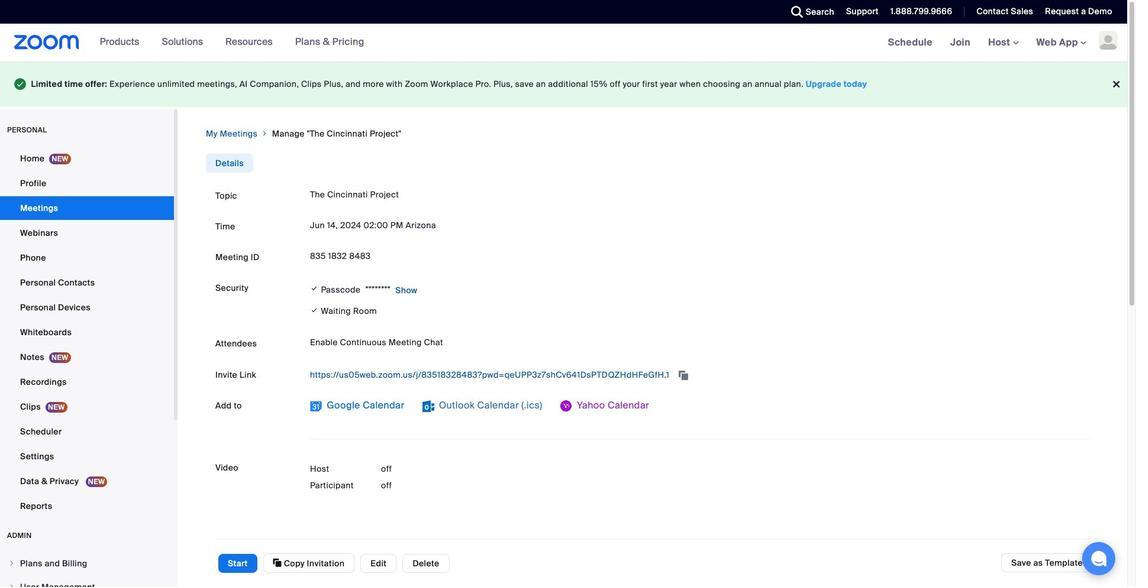 Task type: vqa. For each thing, say whether or not it's contained in the screenshot.
'management' within Room Management menu item
no



Task type: describe. For each thing, give the bounding box(es) containing it.
zoom logo image
[[14, 35, 79, 50]]

manage the cincinnati project navigation
[[206, 128, 1099, 139]]

add to yahoo calendar image
[[560, 401, 572, 412]]

2 menu item from the top
[[0, 576, 174, 588]]

manage my meeting tab control tab list
[[206, 154, 253, 173]]

open chat image
[[1091, 551, 1108, 568]]

right image
[[8, 560, 15, 567]]

1 horizontal spatial right image
[[261, 128, 269, 139]]

right image inside menu item
[[8, 584, 15, 588]]

1 checked image from the top
[[310, 283, 319, 295]]

personal menu menu
[[0, 147, 174, 520]]



Task type: locate. For each thing, give the bounding box(es) containing it.
add to outlook calendar (.ics) image
[[422, 401, 434, 412]]

0 vertical spatial menu item
[[0, 553, 174, 575]]

admin menu menu
[[0, 553, 174, 588]]

0 horizontal spatial right image
[[8, 584, 15, 588]]

0 vertical spatial checked image
[[310, 283, 319, 295]]

type image
[[14, 76, 26, 93]]

footer
[[0, 62, 1128, 107]]

menu item
[[0, 553, 174, 575], [0, 576, 174, 588]]

checked image
[[310, 283, 319, 295], [310, 305, 319, 317]]

1 menu item from the top
[[0, 553, 174, 575]]

profile picture image
[[1099, 31, 1118, 50]]

1 vertical spatial menu item
[[0, 576, 174, 588]]

right image
[[261, 128, 269, 139], [8, 584, 15, 588]]

product information navigation
[[79, 24, 373, 62]]

application
[[310, 366, 1090, 385]]

2 checked image from the top
[[310, 305, 319, 317]]

1 vertical spatial right image
[[8, 584, 15, 588]]

tab
[[206, 154, 253, 173]]

0 vertical spatial right image
[[261, 128, 269, 139]]

banner
[[0, 24, 1128, 62]]

copy image
[[273, 558, 282, 569]]

1 vertical spatial checked image
[[310, 305, 319, 317]]

add to google calendar image
[[310, 401, 322, 412]]

meetings navigation
[[879, 24, 1128, 62]]



